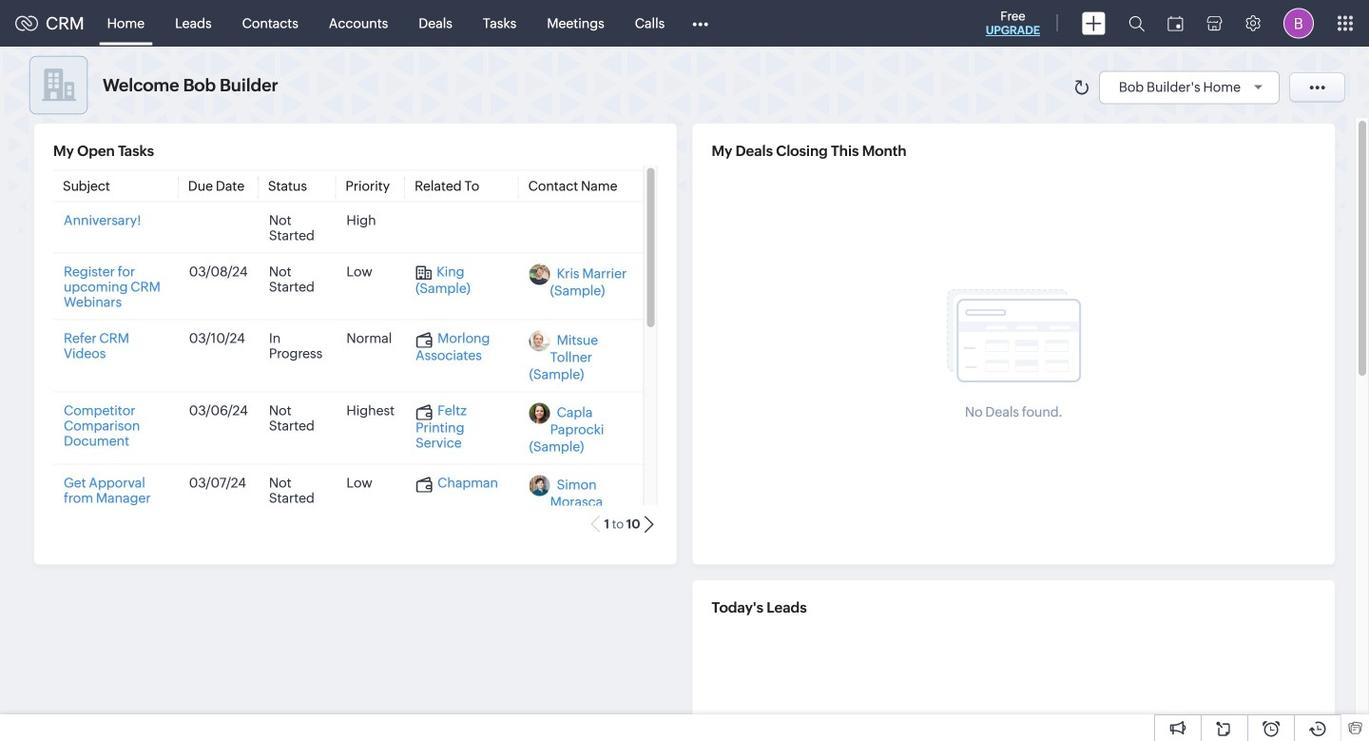 Task type: describe. For each thing, give the bounding box(es) containing it.
profile image
[[1284, 8, 1315, 39]]

search element
[[1118, 0, 1157, 47]]

Other Modules field
[[680, 8, 721, 39]]

create menu image
[[1083, 12, 1106, 35]]

calendar image
[[1168, 16, 1184, 31]]



Task type: locate. For each thing, give the bounding box(es) containing it.
search image
[[1129, 15, 1145, 31]]

logo image
[[15, 16, 38, 31]]

create menu element
[[1071, 0, 1118, 46]]

profile element
[[1273, 0, 1326, 46]]



Task type: vqa. For each thing, say whether or not it's contained in the screenshot.
Chats IMAGE on the left bottom of page
no



